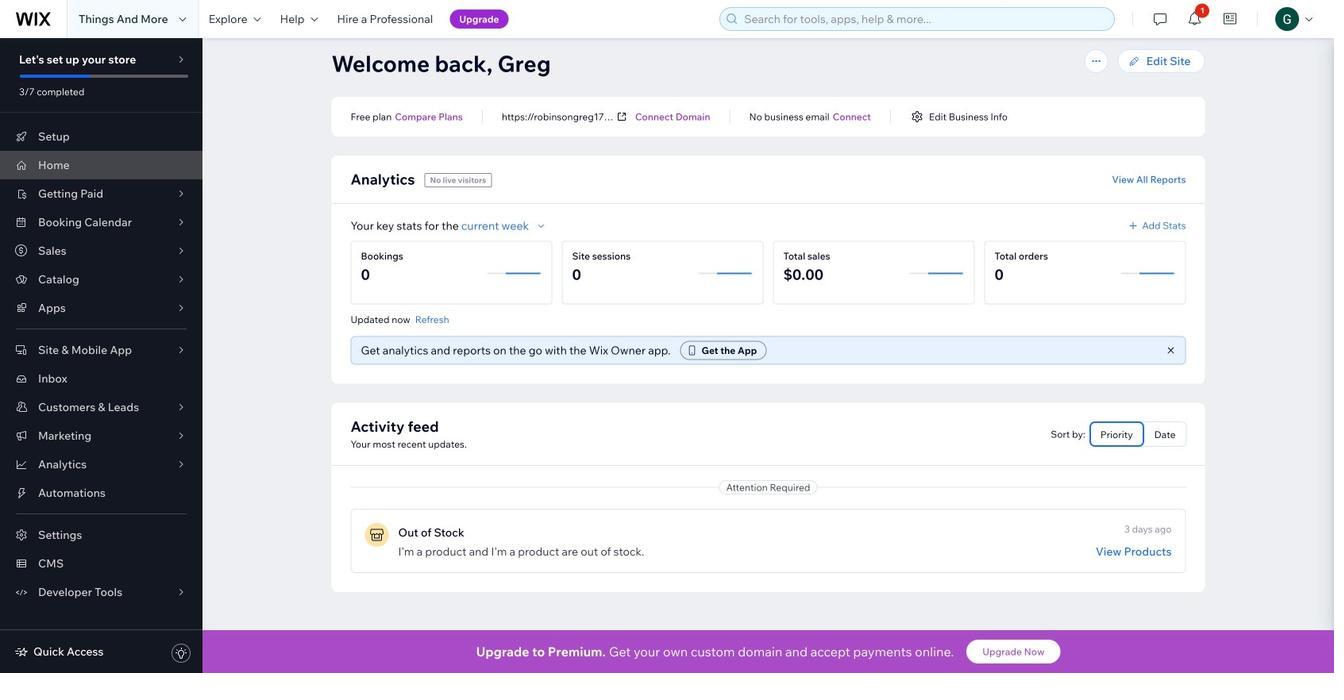 Task type: vqa. For each thing, say whether or not it's contained in the screenshot.
Search for tools, apps, help & more... Field
yes



Task type: describe. For each thing, give the bounding box(es) containing it.
Search for tools, apps, help & more... field
[[740, 8, 1110, 30]]

sidebar element
[[0, 38, 203, 674]]



